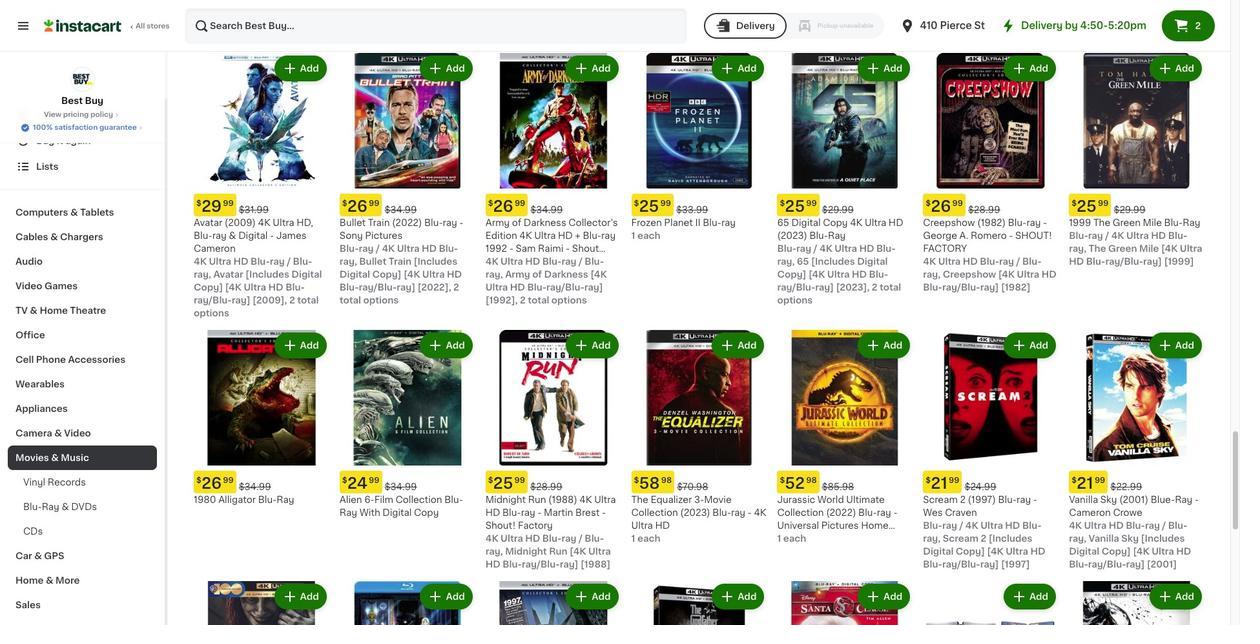 Task type: vqa. For each thing, say whether or not it's contained in the screenshot.
Avocado
no



Task type: describe. For each thing, give the bounding box(es) containing it.
cell
[[16, 355, 34, 364]]

/ inside vanilla sky (2001) blue-ray - cameron crowe 4k ultra hd blu-ray / blu- ray, vanilla sky [includes digital copy] [4k ultra hd blu-ray/blu-ray] [2001]
[[1162, 521, 1166, 530]]

0 vertical spatial scream
[[923, 495, 958, 504]]

camera
[[16, 429, 52, 438]]

(2001)
[[1119, 495, 1148, 504]]

options inside bullet train (2022) blu-ray - sony pictures blu-ray / 4k ultra hd blu- ray, bullet train [includes digital copy] [4k ultra hd blu-ray/blu-ray] [2022], 2 total options
[[363, 296, 399, 305]]

audio link
[[8, 249, 157, 274]]

1 horizontal spatial 65
[[797, 257, 809, 266]]

ray] inside midnight run (1988) 4k ultra hd blu-ray - martin brest - shout! factory 4k ultra hd blu-ray / blu- ray, midnight run [4k ultra hd blu-ray/blu-ray] [1988]
[[560, 560, 578, 569]]

blu- inside $ 26 99 $34.99 1980 alligator blu-ray
[[258, 495, 277, 504]]

1 vertical spatial green
[[1108, 244, 1137, 253]]

ray inside 1999 the green mile blu-ray blu-ray / 4k ultra hd blu- ray, the green mile [4k ultra hd blu-ray/blu-ray] [1999]
[[1088, 231, 1103, 240]]

99 for 65 digital copy 4k ultra hd (2023) blu-ray
[[806, 199, 817, 207]]

total inside 65 digital copy 4k ultra hd (2023) blu-ray blu-ray / 4k ultra hd blu- ray, 65 [includes digital copy] [4k ultra hd blu- ray/blu-ray] [2023], 2 total options
[[880, 283, 901, 292]]

ray inside frozen planet ii blu-ray 1 each
[[721, 218, 736, 227]]

all
[[136, 23, 145, 30]]

2 inside 65 digital copy 4k ultra hd (2023) blu-ray blu-ray / 4k ultra hd blu- ray, 65 [includes digital copy] [4k ultra hd blu- ray/blu-ray] [2023], 2 total options
[[872, 283, 878, 292]]

ray, inside vanilla sky (2001) blue-ray - cameron crowe 4k ultra hd blu-ray / blu- ray, vanilla sky [includes digital copy] [4k ultra hd blu-ray/blu-ray] [2001]
[[1069, 534, 1086, 543]]

buy it again
[[36, 136, 91, 145]]

2 button
[[1162, 10, 1215, 41]]

delivery button
[[704, 13, 787, 39]]

hd,
[[297, 218, 313, 227]]

ultra inside army of darkness collector's edition 4k ultra hd + blu-ray 1992 - sam raimi - shout factory
[[534, 231, 556, 240]]

0 vertical spatial video
[[16, 282, 42, 291]]

jurassic world ultimate collection (2022) blu-ray - universal pictures home entertainment
[[777, 495, 898, 543]]

$ 26 99 for army of darkness collector's edition 4k ultra hd + blu-ray 1992 - sam raimi - shout factory
[[488, 199, 525, 214]]

0 vertical spatial green
[[1113, 218, 1141, 227]]

blu- inside army of darkness collector's edition 4k ultra hd + blu-ray 1992 - sam raimi - shout factory
[[583, 231, 601, 240]]

0 vertical spatial train
[[368, 218, 390, 227]]

vinyl records link
[[8, 470, 157, 495]]

$29.99 for green
[[1114, 205, 1146, 214]]

- inside jurassic world ultimate collection (2022) blu-ray - universal pictures home entertainment
[[894, 508, 898, 517]]

ray/blu- inside 4k ultra hd blu-ray / blu- ray, army of darkness [4k ultra hd blu-ray/blu-ray] [1992], 2 total options
[[546, 283, 584, 292]]

shop
[[36, 110, 60, 119]]

ray/blu- inside midnight run (1988) 4k ultra hd blu-ray - martin brest - shout! factory 4k ultra hd blu-ray / blu- ray, midnight run [4k ultra hd blu-ray/blu-ray] [1988]
[[522, 560, 560, 569]]

universal
[[777, 521, 819, 530]]

camera & video
[[16, 429, 91, 438]]

delivery for delivery by 4:50-5:20pm
[[1021, 21, 1063, 30]]

$ 25 99 for frozen
[[634, 199, 671, 214]]

options inside 65 digital copy 4k ultra hd (2023) blu-ray blu-ray / 4k ultra hd blu- ray, 65 [includes digital copy] [4k ultra hd blu- ray/blu-ray] [2023], 2 total options
[[777, 296, 813, 305]]

total inside 4k ultra hd blu-ray / blu- ray, army of darkness [4k ultra hd blu-ray/blu-ray] [1992], 2 total options
[[528, 296, 549, 305]]

[1988]
[[581, 560, 611, 569]]

digital inside alien 6-film collection blu- ray with digital copy
[[383, 508, 412, 517]]

blue-
[[1151, 495, 1175, 504]]

guarantee
[[99, 124, 137, 131]]

21 for vanilla
[[1077, 476, 1093, 491]]

(1997)
[[968, 495, 996, 504]]

[4k inside 1999 the green mile blu-ray blu-ray / 4k ultra hd blu- ray, the green mile [4k ultra hd blu-ray/blu-ray] [1999]
[[1161, 244, 1178, 253]]

pierce
[[940, 21, 972, 30]]

ray, inside avatar (2009) 4k ultra hd, blu-ray & digital - james cameron 4k ultra hd blu-ray / blu- ray, avatar [includes digital copy] [4k ultra hd blu- ray/blu-ray] [2009], 2 total options
[[194, 270, 211, 279]]

$58.98 original price: $70.98 element
[[631, 471, 767, 493]]

(2023) inside 65 digital copy 4k ultra hd (2023) blu-ray blu-ray / 4k ultra hd blu- ray, 65 [includes digital copy] [4k ultra hd blu- ray/blu-ray] [2023], 2 total options
[[777, 231, 807, 240]]

vanilla sky (2001) blue-ray - cameron crowe 4k ultra hd blu-ray / blu- ray, vanilla sky [includes digital copy] [4k ultra hd blu-ray/blu-ray] [2001]
[[1069, 495, 1199, 569]]

52
[[785, 476, 805, 491]]

$26.99 original price: $34.99 element for army of darkness collector's edition 4k ultra hd + blu-ray 1992 - sam raimi - shout factory
[[485, 194, 621, 216]]

99 for creepshow (1982) blu-ray - george a. romero - shout! factory
[[952, 199, 963, 207]]

& for more
[[46, 576, 53, 585]]

26 for bullet train (2022) blu-ray - sony pictures
[[347, 199, 368, 214]]

$ for scream 2 (1997) blu-ray - wes craven
[[926, 476, 931, 484]]

ray inside vanilla sky (2001) blue-ray - cameron crowe 4k ultra hd blu-ray / blu- ray, vanilla sky [includes digital copy] [4k ultra hd blu-ray/blu-ray] [2001]
[[1175, 495, 1193, 504]]

[1992],
[[485, 296, 518, 305]]

$ 24 99
[[342, 476, 379, 491]]

2 inside avatar (2009) 4k ultra hd, blu-ray & digital - james cameron 4k ultra hd blu-ray / blu- ray, avatar [includes digital copy] [4k ultra hd blu- ray/blu-ray] [2009], 2 total options
[[289, 296, 295, 305]]

- inside the equalizer 3-movie collection (2023) blu-ray - 4k ultra hd 1 each
[[748, 508, 752, 517]]

$ 21 99 for vanilla
[[1072, 476, 1105, 491]]

4k ultra hd blu-ray, planet earth ii [4k ultra hd blu-ray] [3 discs] button
[[340, 0, 475, 43]]

26 for creepshow (1982) blu-ray - george a. romero - shout! factory
[[931, 199, 951, 214]]

$ inside $ 26 99 $34.99 1980 alligator blu-ray
[[196, 476, 201, 484]]

$ 25 99 for 1999
[[1072, 199, 1109, 214]]

collector's
[[569, 218, 618, 227]]

$31.99
[[239, 205, 269, 214]]

cables & chargers link
[[8, 225, 157, 249]]

earth
[[340, 19, 365, 28]]

- inside bullet train (2022) blu-ray - sony pictures blu-ray / 4k ultra hd blu- ray, bullet train [includes digital copy] [4k ultra hd blu-ray/blu-ray] [2022], 2 total options
[[459, 218, 463, 227]]

darkness inside army of darkness collector's edition 4k ultra hd + blu-ray 1992 - sam raimi - shout factory
[[524, 218, 566, 227]]

4k inside 4k ultra hd blu-ray, planet earth ii [4k ultra hd blu-ray] [3 discs]
[[340, 6, 353, 15]]

ray, inside scream 2 (1997) blu-ray - wes craven blu-ray / 4k ultra hd blu- ray, scream 2 [includes digital copy] [4k ultra hd blu-ray/blu-ray] [1997]
[[923, 534, 941, 543]]

1999 the green mile blu-ray blu-ray / 4k ultra hd blu- ray, the green mile [4k ultra hd blu-ray/blu-ray] [1999]
[[1069, 218, 1202, 266]]

satisfaction
[[54, 124, 98, 131]]

office
[[16, 331, 45, 340]]

1 each inside button
[[777, 19, 806, 28]]

sony
[[340, 231, 363, 240]]

$21.99 original price: $24.99 element
[[923, 471, 1059, 493]]

1 horizontal spatial sky
[[1121, 534, 1139, 543]]

car & gps link
[[8, 544, 157, 568]]

0 vertical spatial sky
[[1100, 495, 1117, 504]]

ray] inside vanilla sky (2001) blue-ray - cameron crowe 4k ultra hd blu-ray / blu- ray, vanilla sky [includes digital copy] [4k ultra hd blu-ray/blu-ray] [2001]
[[1126, 560, 1145, 569]]

movies & music link
[[8, 446, 157, 470]]

99 for avatar (2009) 4k ultra hd, blu-ray & digital - james cameron
[[223, 199, 234, 207]]

wearables
[[16, 380, 65, 389]]

discs]
[[351, 32, 381, 41]]

digital inside vanilla sky (2001) blue-ray - cameron crowe 4k ultra hd blu-ray / blu- ray, vanilla sky [includes digital copy] [4k ultra hd blu-ray/blu-ray] [2001]
[[1069, 547, 1099, 556]]

$26.99 original price: $28.99 element
[[923, 194, 1059, 216]]

wes
[[923, 508, 943, 517]]

4k inside bullet train (2022) blu-ray - sony pictures blu-ray / 4k ultra hd blu- ray, bullet train [includes digital copy] [4k ultra hd blu-ray/blu-ray] [2022], 2 total options
[[382, 244, 395, 253]]

again
[[65, 136, 91, 145]]

the inside the equalizer 3-movie collection (2023) blu-ray - 4k ultra hd 1 each
[[631, 495, 648, 504]]

product group containing 58
[[631, 330, 767, 545]]

99 for alien 6-film collection blu- ray with digital copy
[[369, 476, 379, 484]]

car & gps
[[16, 552, 64, 561]]

0 vertical spatial creepshow
[[923, 218, 975, 227]]

[includes for bullet train (2022) blu-ray - sony pictures
[[414, 257, 458, 266]]

copy] inside avatar (2009) 4k ultra hd, blu-ray & digital - james cameron 4k ultra hd blu-ray / blu- ray, avatar [includes digital copy] [4k ultra hd blu- ray/blu-ray] [2009], 2 total options
[[194, 283, 223, 292]]

1 horizontal spatial run
[[549, 547, 568, 556]]

ray, inside creepshow (1982) blu-ray - george a. romero - shout! factory 4k ultra hd blu-ray / blu- ray, creepshow [4k ultra hd blu-ray/blu-ray] [1982]
[[923, 270, 941, 279]]

4k inside 1999 the green mile blu-ray blu-ray / 4k ultra hd blu- ray, the green mile [4k ultra hd blu-ray/blu-ray] [1999]
[[1111, 231, 1124, 240]]

$25.99 original price: $28.99 element
[[485, 471, 621, 493]]

& inside avatar (2009) 4k ultra hd, blu-ray & digital - james cameron 4k ultra hd blu-ray / blu- ray, avatar [includes digital copy] [4k ultra hd blu- ray/blu-ray] [2009], 2 total options
[[229, 231, 236, 240]]

$ 29 99
[[196, 199, 234, 214]]

4k ultra hd blu-ray, planet earth ii [4k ultra hd blu-ray] [3 discs]
[[340, 6, 473, 41]]

cds
[[23, 527, 43, 536]]

0 horizontal spatial run
[[528, 495, 546, 504]]

$25.99 original price: $29.99 element for copy
[[777, 194, 913, 216]]

(1982)
[[977, 218, 1006, 227]]

factory inside army of darkness collector's edition 4k ultra hd + blu-ray 1992 - sam raimi - shout factory
[[485, 257, 520, 266]]

best buy logo image
[[70, 67, 95, 92]]

avatar (2009) 4k ultra hd, blu-ray & digital - james cameron 4k ultra hd blu-ray / blu- ray, avatar [includes digital copy] [4k ultra hd blu- ray/blu-ray] [2009], 2 total options
[[194, 218, 322, 318]]

alien
[[340, 495, 362, 504]]

0 vertical spatial the
[[1093, 218, 1110, 227]]

options inside avatar (2009) 4k ultra hd, blu-ray & digital - james cameron 4k ultra hd blu-ray / blu- ray, avatar [includes digital copy] [4k ultra hd blu- ray/blu-ray] [2009], 2 total options
[[194, 309, 229, 318]]

/ inside avatar (2009) 4k ultra hd, blu-ray & digital - james cameron 4k ultra hd blu-ray / blu- ray, avatar [includes digital copy] [4k ultra hd blu- ray/blu-ray] [2009], 2 total options
[[287, 257, 291, 266]]

ray down vinyl records
[[42, 502, 59, 512]]

ray, inside midnight run (1988) 4k ultra hd blu-ray - martin brest - shout! factory 4k ultra hd blu-ray / blu- ray, midnight run [4k ultra hd blu-ray/blu-ray] [1988]
[[485, 547, 503, 556]]

car
[[16, 552, 32, 561]]

$25.99 original price: $33.99 element
[[631, 194, 767, 216]]

1 each button
[[777, 0, 913, 30]]

$28.99 for 25
[[530, 482, 562, 491]]

$ 26 99 for bullet train (2022) blu-ray - sony pictures
[[342, 199, 379, 214]]

ray inside 65 digital copy 4k ultra hd (2023) blu-ray blu-ray / 4k ultra hd blu- ray, 65 [includes digital copy] [4k ultra hd blu- ray/blu-ray] [2023], 2 total options
[[828, 231, 846, 240]]

/ inside 65 digital copy 4k ultra hd (2023) blu-ray blu-ray / 4k ultra hd blu- ray, 65 [includes digital copy] [4k ultra hd blu- ray/blu-ray] [2023], 2 total options
[[813, 244, 817, 253]]

total inside avatar (2009) 4k ultra hd, blu-ray & digital - james cameron 4k ultra hd blu-ray / blu- ray, avatar [includes digital copy] [4k ultra hd blu- ray/blu-ray] [2009], 2 total options
[[297, 296, 319, 305]]

by
[[1065, 21, 1078, 30]]

ray inside 65 digital copy 4k ultra hd (2023) blu-ray blu-ray / 4k ultra hd blu- ray, 65 [includes digital copy] [4k ultra hd blu- ray/blu-ray] [2023], 2 total options
[[796, 244, 811, 253]]

shout!
[[1015, 231, 1052, 240]]

computers & tablets
[[16, 208, 114, 217]]

all stores
[[136, 23, 170, 30]]

$ 21 99 for scream
[[926, 476, 959, 491]]

$ 52 98
[[780, 476, 817, 491]]

cables & chargers
[[16, 233, 103, 242]]

$34.99 for army of darkness collector's edition 4k ultra hd + blu-ray 1992 - sam raimi - shout factory
[[530, 205, 563, 214]]

[4k inside 4k ultra hd blu-ray, planet earth ii [4k ultra hd blu-ray] [3 discs]
[[375, 19, 391, 28]]

planet inside frozen planet ii blu-ray 1 each
[[664, 218, 693, 227]]

4k ultra hd blu-ray / blu- ray, army of darkness [4k ultra hd blu-ray/blu-ray] [1992], 2 total options
[[485, 257, 607, 305]]

1 vertical spatial the
[[1089, 244, 1106, 253]]

1 vertical spatial mile
[[1139, 244, 1159, 253]]

sales
[[16, 601, 41, 610]]

wearables link
[[8, 372, 157, 397]]

4k inside 4k ultra hd blu-ray / blu- ray, army of darkness [4k ultra hd blu-ray/blu-ray] [1992], 2 total options
[[485, 257, 498, 266]]

ray inside 4k ultra hd blu-ray / blu- ray, army of darkness [4k ultra hd blu-ray/blu-ray] [1992], 2 total options
[[562, 257, 576, 266]]

pictures inside bullet train (2022) blu-ray - sony pictures blu-ray / 4k ultra hd blu- ray, bullet train [includes digital copy] [4k ultra hd blu-ray/blu-ray] [2022], 2 total options
[[365, 231, 403, 240]]

copy inside 65 digital copy 4k ultra hd (2023) blu-ray blu-ray / 4k ultra hd blu- ray, 65 [includes digital copy] [4k ultra hd blu- ray/blu-ray] [2023], 2 total options
[[823, 218, 848, 227]]

frozen
[[631, 218, 662, 227]]

65 digital copy 4k ultra hd (2023) blu-ray blu-ray / 4k ultra hd blu- ray, 65 [includes digital copy] [4k ultra hd blu- ray/blu-ray] [2023], 2 total options
[[777, 218, 903, 305]]

$29.99 original price: $31.99 element
[[194, 194, 329, 216]]

product group containing 29
[[194, 53, 329, 320]]

ray inside jurassic world ultimate collection (2022) blu-ray - universal pictures home entertainment
[[877, 508, 891, 517]]

service type group
[[704, 13, 884, 39]]

tablets
[[80, 208, 114, 217]]

100%
[[33, 124, 53, 131]]

[4k inside bullet train (2022) blu-ray - sony pictures blu-ray / 4k ultra hd blu- ray, bullet train [includes digital copy] [4k ultra hd blu-ray/blu-ray] [2022], 2 total options
[[404, 270, 420, 279]]

home inside jurassic world ultimate collection (2022) blu-ray - universal pictures home entertainment
[[861, 521, 889, 530]]

james
[[276, 231, 307, 240]]

ray/blu- inside creepshow (1982) blu-ray - george a. romero - shout! factory 4k ultra hd blu-ray / blu- ray, creepshow [4k ultra hd blu-ray/blu-ray] [1982]
[[942, 283, 980, 292]]

[2022],
[[418, 283, 451, 292]]

of inside 4k ultra hd blu-ray / blu- ray, army of darkness [4k ultra hd blu-ray/blu-ray] [1992], 2 total options
[[532, 270, 542, 279]]

tv & home theatre
[[16, 306, 106, 315]]

more
[[56, 576, 80, 585]]

best buy link
[[61, 67, 103, 107]]

$ for bullet train (2022) blu-ray - sony pictures
[[342, 199, 347, 207]]

1 vertical spatial bullet
[[359, 257, 386, 266]]

+
[[575, 231, 581, 240]]

[4k inside midnight run (1988) 4k ultra hd blu-ray - martin brest - shout! factory 4k ultra hd blu-ray / blu- ray, midnight run [4k ultra hd blu-ray/blu-ray] [1988]
[[570, 547, 586, 556]]

cell phone accessories
[[16, 355, 125, 364]]

[4k inside creepshow (1982) blu-ray - george a. romero - shout! factory 4k ultra hd blu-ray / blu- ray, creepshow [4k ultra hd blu-ray/blu-ray] [1982]
[[998, 270, 1015, 279]]

ii inside 4k ultra hd blu-ray, planet earth ii [4k ultra hd blu-ray] [3 discs]
[[367, 19, 373, 28]]

george
[[923, 231, 957, 240]]

[2001]
[[1147, 560, 1177, 569]]

audio
[[16, 257, 43, 266]]

$ 26 99 for creepshow (1982) blu-ray - george a. romero - shout! factory
[[926, 199, 963, 214]]

sam
[[516, 244, 536, 253]]

[4k inside scream 2 (1997) blu-ray - wes craven blu-ray / 4k ultra hd blu- ray, scream 2 [includes digital copy] [4k ultra hd blu-ray/blu-ray] [1997]
[[987, 547, 1004, 556]]

ii inside frozen planet ii blu-ray 1 each
[[695, 218, 701, 227]]

ray/blu- inside avatar (2009) 4k ultra hd, blu-ray & digital - james cameron 4k ultra hd blu-ray / blu- ray, avatar [includes digital copy] [4k ultra hd blu- ray/blu-ray] [2009], 2 total options
[[194, 296, 232, 305]]

ray inside the equalizer 3-movie collection (2023) blu-ray - 4k ultra hd 1 each
[[731, 508, 745, 517]]

computers
[[16, 208, 68, 217]]

[includes for 65 digital copy 4k ultra hd (2023) blu-ray
[[811, 257, 855, 266]]

$34.99 inside $ 26 99 $34.99 1980 alligator blu-ray
[[239, 482, 271, 491]]

1 vertical spatial midnight
[[505, 547, 547, 556]]

/ inside scream 2 (1997) blu-ray - wes craven blu-ray / 4k ultra hd blu- ray, scream 2 [includes digital copy] [4k ultra hd blu-ray/blu-ray] [1997]
[[959, 521, 963, 530]]

ray, inside 65 digital copy 4k ultra hd (2023) blu-ray blu-ray / 4k ultra hd blu- ray, 65 [includes digital copy] [4k ultra hd blu- ray/blu-ray] [2023], 2 total options
[[777, 257, 795, 266]]

entertainment
[[777, 534, 842, 543]]

ray/blu- inside bullet train (2022) blu-ray - sony pictures blu-ray / 4k ultra hd blu- ray, bullet train [includes digital copy] [4k ultra hd blu-ray/blu-ray] [2022], 2 total options
[[359, 283, 397, 292]]

factory inside midnight run (1988) 4k ultra hd blu-ray - martin brest - shout! factory 4k ultra hd blu-ray / blu- ray, midnight run [4k ultra hd blu-ray/blu-ray] [1988]
[[518, 521, 553, 530]]

& for tablets
[[70, 208, 78, 217]]

4k inside vanilla sky (2001) blue-ray - cameron crowe 4k ultra hd blu-ray / blu- ray, vanilla sky [includes digital copy] [4k ultra hd blu-ray/blu-ray] [2001]
[[1069, 521, 1082, 530]]

world
[[818, 495, 844, 504]]

camera & video link
[[8, 421, 157, 446]]

[1997]
[[1001, 560, 1030, 569]]

scream 2 (1997) blu-ray - wes craven blu-ray / 4k ultra hd blu- ray, scream 2 [includes digital copy] [4k ultra hd blu-ray/blu-ray] [1997]
[[923, 495, 1045, 569]]

view pricing policy
[[44, 111, 113, 118]]

policy
[[90, 111, 113, 118]]

product group containing 52
[[777, 330, 913, 545]]

buy inside the best buy link
[[85, 96, 103, 105]]

[includes for scream 2 (1997) blu-ray - wes craven
[[989, 534, 1032, 543]]

0 vertical spatial midnight
[[485, 495, 526, 504]]

/ inside creepshow (1982) blu-ray - george a. romero - shout! factory 4k ultra hd blu-ray / blu- ray, creepshow [4k ultra hd blu-ray/blu-ray] [1982]
[[1016, 257, 1020, 266]]

$22.99
[[1110, 482, 1142, 491]]

$52.98 original price: $85.98 element
[[777, 471, 913, 493]]

accessories
[[68, 355, 125, 364]]

1992
[[485, 244, 507, 253]]

ultra inside the equalizer 3-movie collection (2023) blu-ray - 4k ultra hd 1 each
[[631, 521, 653, 530]]

[2009],
[[253, 296, 287, 305]]



Task type: locate. For each thing, give the bounding box(es) containing it.
alien 6-film collection blu- ray with digital copy
[[340, 495, 463, 517]]

ray up [2023],
[[828, 231, 846, 240]]

1 $ 21 99 from the left
[[926, 476, 959, 491]]

$ for the equalizer 3-movie collection (2023) blu-ray - 4k ultra hd
[[634, 476, 639, 484]]

0 horizontal spatial cameron
[[194, 244, 236, 253]]

26 inside $ 26 99 $34.99 1980 alligator blu-ray
[[201, 476, 222, 491]]

98 for 52
[[806, 476, 817, 484]]

1 vertical spatial creepshow
[[943, 270, 996, 279]]

- inside avatar (2009) 4k ultra hd, blu-ray & digital - james cameron 4k ultra hd blu-ray / blu- ray, avatar [includes digital copy] [4k ultra hd blu- ray/blu-ray] [2009], 2 total options
[[270, 231, 274, 240]]

ray up [1999] at the right top of page
[[1183, 218, 1200, 227]]

99
[[223, 199, 234, 207], [369, 199, 379, 207], [515, 199, 525, 207], [660, 199, 671, 207], [806, 199, 817, 207], [952, 199, 963, 207], [1098, 199, 1109, 207], [223, 476, 234, 484], [369, 476, 379, 484], [514, 476, 525, 484], [949, 476, 959, 484], [1095, 476, 1105, 484]]

$ 26 99 up sony
[[342, 199, 379, 214]]

delivery inside button
[[736, 21, 775, 30]]

collection down the equalizer on the bottom right
[[631, 508, 678, 517]]

alligator
[[218, 495, 256, 504]]

movie
[[704, 495, 732, 504]]

4k inside scream 2 (1997) blu-ray - wes craven blu-ray / 4k ultra hd blu- ray, scream 2 [includes digital copy] [4k ultra hd blu-ray/blu-ray] [1997]
[[965, 521, 978, 530]]

[includes up [2001]
[[1141, 534, 1185, 543]]

with
[[360, 508, 380, 517]]

copy] for bullet train (2022) blu-ray - sony pictures blu-ray / 4k ultra hd blu- ray, bullet train [includes digital copy] [4k ultra hd blu-ray/blu-ray] [2022], 2 total options
[[372, 270, 401, 279]]

2 vertical spatial home
[[16, 576, 44, 585]]

0 horizontal spatial delivery
[[736, 21, 775, 30]]

(2023) inside the equalizer 3-movie collection (2023) blu-ray - 4k ultra hd 1 each
[[680, 508, 710, 517]]

$ inside '$ 58 98'
[[634, 476, 639, 484]]

copy]
[[372, 270, 401, 279], [777, 270, 806, 279], [194, 283, 223, 292], [956, 547, 985, 556], [1102, 547, 1131, 556]]

& for chargers
[[50, 233, 58, 242]]

$ inside $ 29 99
[[196, 199, 201, 207]]

65
[[777, 218, 789, 227], [797, 257, 809, 266]]

/ inside 4k ultra hd blu-ray / blu- ray, army of darkness [4k ultra hd blu-ray/blu-ray] [1992], 2 total options
[[579, 257, 583, 266]]

video up music
[[64, 429, 91, 438]]

hd inside army of darkness collector's edition 4k ultra hd + blu-ray 1992 - sam raimi - shout factory
[[558, 231, 573, 240]]

$28.99 up (1982)
[[968, 205, 1000, 214]]

1 vertical spatial train
[[389, 257, 411, 266]]

1 vertical spatial buy
[[36, 136, 54, 145]]

of down sam
[[532, 270, 542, 279]]

/ inside 1999 the green mile blu-ray blu-ray / 4k ultra hd blu- ray, the green mile [4k ultra hd blu-ray/blu-ray] [1999]
[[1105, 231, 1109, 240]]

the down the 1999
[[1089, 244, 1106, 253]]

0 vertical spatial cameron
[[194, 244, 236, 253]]

blu-ray & dvds link
[[8, 495, 157, 519]]

video
[[16, 282, 42, 291], [64, 429, 91, 438]]

$26.99 original price: $34.99 element for bullet train (2022) blu-ray - sony pictures
[[340, 194, 475, 216]]

$26.99 original price: $34.99 element up alligator at the left of the page
[[194, 471, 329, 493]]

99 for vanilla sky (2001) blue-ray - cameron crowe
[[1095, 476, 1105, 484]]

1 vertical spatial scream
[[943, 534, 978, 543]]

bullet
[[340, 218, 366, 227], [359, 257, 386, 266]]

1 vertical spatial copy
[[414, 508, 439, 517]]

1 vertical spatial pictures
[[821, 521, 859, 530]]

midnight down shout!
[[505, 547, 547, 556]]

1 $29.99 from the left
[[822, 205, 854, 214]]

2 1 each from the top
[[777, 534, 806, 543]]

darkness up raimi
[[524, 218, 566, 227]]

options inside 4k ultra hd blu-ray / blu- ray, army of darkness [4k ultra hd blu-ray/blu-ray] [1992], 2 total options
[[551, 296, 587, 305]]

1 vertical spatial ii
[[695, 218, 701, 227]]

1 vertical spatial factory
[[518, 521, 553, 530]]

hd inside the equalizer 3-movie collection (2023) blu-ray - 4k ultra hd 1 each
[[655, 521, 670, 530]]

$34.99 up alligator at the left of the page
[[239, 482, 271, 491]]

2 vertical spatial the
[[631, 495, 648, 504]]

planet inside 4k ultra hd blu-ray, planet earth ii [4k ultra hd blu-ray] [3 discs]
[[435, 6, 465, 15]]

film
[[374, 495, 393, 504]]

cameron
[[194, 244, 236, 253], [1069, 508, 1111, 517]]

1 horizontal spatial delivery
[[1021, 21, 1063, 30]]

appliances link
[[8, 397, 157, 421]]

collection inside alien 6-film collection blu- ray with digital copy
[[396, 495, 442, 504]]

99 for army of darkness collector's edition 4k ultra hd + blu-ray 1992 - sam raimi - shout factory
[[515, 199, 525, 207]]

(1988)
[[548, 495, 577, 504]]

scream up wes at the right of page
[[923, 495, 958, 504]]

99 for frozen planet ii blu-ray
[[660, 199, 671, 207]]

1 vertical spatial video
[[64, 429, 91, 438]]

4k inside army of darkness collector's edition 4k ultra hd + blu-ray 1992 - sam raimi - shout factory
[[519, 231, 532, 240]]

$ for avatar (2009) 4k ultra hd, blu-ray & digital - james cameron
[[196, 199, 201, 207]]

bullet down sony
[[359, 257, 386, 266]]

product group containing 24
[[340, 330, 475, 519]]

1 horizontal spatial copy
[[823, 218, 848, 227]]

& for music
[[51, 453, 59, 462]]

1 horizontal spatial collection
[[631, 508, 678, 517]]

1 horizontal spatial $29.99
[[1114, 205, 1146, 214]]

each
[[783, 19, 806, 28], [637, 231, 660, 240], [637, 534, 660, 543], [783, 534, 806, 543]]

[includes inside avatar (2009) 4k ultra hd, blu-ray & digital - james cameron 4k ultra hd blu-ray / blu- ray, avatar [includes digital copy] [4k ultra hd blu- ray/blu-ray] [2009], 2 total options
[[245, 270, 289, 279]]

records
[[48, 478, 86, 487]]

$ 25 99 inside $25.99 original price: $33.99 element
[[634, 199, 671, 214]]

/ inside midnight run (1988) 4k ultra hd blu-ray - martin brest - shout! factory 4k ultra hd blu-ray / blu- ray, midnight run [4k ultra hd blu-ray/blu-ray] [1988]
[[579, 534, 583, 543]]

army up edition
[[485, 218, 510, 227]]

& inside "link"
[[30, 306, 37, 315]]

of up edition
[[512, 218, 521, 227]]

pictures
[[365, 231, 403, 240], [821, 521, 859, 530]]

1 horizontal spatial planet
[[664, 218, 693, 227]]

1 horizontal spatial 98
[[806, 476, 817, 484]]

$ 26 99 $34.99 1980 alligator blu-ray
[[194, 476, 294, 504]]

0 horizontal spatial $ 26 99
[[342, 199, 379, 214]]

ray down alien
[[340, 508, 357, 517]]

avatar down (2009)
[[213, 270, 243, 279]]

99 for 1999 the green mile blu-ray
[[1098, 199, 1109, 207]]

1 horizontal spatial (2023)
[[777, 231, 807, 240]]

scream
[[923, 495, 958, 504], [943, 534, 978, 543]]

98 inside $ 52 98
[[806, 476, 817, 484]]

/ inside bullet train (2022) blu-ray - sony pictures blu-ray / 4k ultra hd blu- ray, bullet train [includes digital copy] [4k ultra hd blu-ray/blu-ray] [2022], 2 total options
[[376, 244, 380, 253]]

$25.99 original price: $29.99 element
[[777, 194, 913, 216], [1069, 194, 1205, 216]]

& for home
[[30, 306, 37, 315]]

$ 26 99 up edition
[[488, 199, 525, 214]]

1 horizontal spatial (2022)
[[826, 508, 856, 517]]

1 horizontal spatial cameron
[[1069, 508, 1111, 517]]

1 vertical spatial avatar
[[213, 270, 243, 279]]

ray] inside bullet train (2022) blu-ray - sony pictures blu-ray / 4k ultra hd blu- ray, bullet train [includes digital copy] [4k ultra hd blu-ray/blu-ray] [2022], 2 total options
[[397, 283, 415, 292]]

$26.99 original price: $34.99 element for 1980 alligator blu-ray
[[194, 471, 329, 493]]

ray] inside 4k ultra hd blu-ray / blu- ray, army of darkness [4k ultra hd blu-ray/blu-ray] [1992], 2 total options
[[584, 283, 603, 292]]

buy up policy
[[85, 96, 103, 105]]

0 vertical spatial buy
[[85, 96, 103, 105]]

collection up universal
[[777, 508, 824, 517]]

vanilla left (2001) in the right of the page
[[1069, 495, 1098, 504]]

(2009)
[[225, 218, 256, 227]]

26 for army of darkness collector's edition 4k ultra hd + blu-ray 1992 - sam raimi - shout factory
[[493, 199, 513, 214]]

ray] inside 4k ultra hd blu-ray, planet earth ii [4k ultra hd blu-ray] [3 discs]
[[454, 19, 473, 28]]

movies & music
[[16, 453, 89, 462]]

0 horizontal spatial 21
[[931, 476, 947, 491]]

Search field
[[186, 9, 686, 43]]

buy inside buy it again link
[[36, 136, 54, 145]]

21 for scream
[[931, 476, 947, 491]]

run down martin
[[549, 547, 568, 556]]

4:50-
[[1080, 21, 1108, 30]]

run
[[528, 495, 546, 504], [549, 547, 568, 556]]

ray/blu- inside 1999 the green mile blu-ray blu-ray / 4k ultra hd blu- ray, the green mile [4k ultra hd blu-ray/blu-ray] [1999]
[[1105, 257, 1143, 266]]

midnight up shout!
[[485, 495, 526, 504]]

vinyl
[[23, 478, 45, 487]]

0 horizontal spatial ii
[[367, 19, 373, 28]]

ray, inside bullet train (2022) blu-ray - sony pictures blu-ray / 4k ultra hd blu- ray, bullet train [includes digital copy] [4k ultra hd blu-ray/blu-ray] [2022], 2 total options
[[340, 257, 357, 266]]

copy] for 65 digital copy 4k ultra hd (2023) blu-ray blu-ray / 4k ultra hd blu- ray, 65 [includes digital copy] [4k ultra hd blu- ray/blu-ray] [2023], 2 total options
[[777, 270, 806, 279]]

1 vertical spatial (2023)
[[680, 508, 710, 517]]

(2022) inside jurassic world ultimate collection (2022) blu-ray - universal pictures home entertainment
[[826, 508, 856, 517]]

ray inside alien 6-film collection blu- ray with digital copy
[[340, 508, 357, 517]]

0 vertical spatial ii
[[367, 19, 373, 28]]

$34.99 up bullet train (2022) blu-ray - sony pictures blu-ray / 4k ultra hd blu- ray, bullet train [includes digital copy] [4k ultra hd blu-ray/blu-ray] [2022], 2 total options
[[385, 205, 417, 214]]

sky down crowe
[[1121, 534, 1139, 543]]

ray/blu- down martin
[[522, 560, 560, 569]]

0 horizontal spatial copy
[[414, 508, 439, 517]]

0 vertical spatial pictures
[[365, 231, 403, 240]]

0 vertical spatial planet
[[435, 6, 465, 15]]

$ inside $ 52 98
[[780, 476, 785, 484]]

video games
[[16, 282, 78, 291]]

video down audio
[[16, 282, 42, 291]]

1 horizontal spatial $ 26 99
[[488, 199, 525, 214]]

digital inside bullet train (2022) blu-ray - sony pictures blu-ray / 4k ultra hd blu- ray, bullet train [includes digital copy] [4k ultra hd blu-ray/blu-ray] [2022], 2 total options
[[340, 270, 370, 279]]

[4k
[[375, 19, 391, 28], [1161, 244, 1178, 253], [404, 270, 420, 279], [590, 270, 607, 279], [809, 270, 825, 279], [998, 270, 1015, 279], [225, 283, 242, 292], [570, 547, 586, 556], [987, 547, 1004, 556], [1133, 547, 1149, 556]]

ii down $33.99
[[695, 218, 701, 227]]

home down ultimate
[[861, 521, 889, 530]]

midnight run (1988) 4k ultra hd blu-ray - martin brest - shout! factory 4k ultra hd blu-ray / blu- ray, midnight run [4k ultra hd blu-ray/blu-ray] [1988]
[[485, 495, 616, 569]]

$ for vanilla sky (2001) blue-ray - cameron crowe
[[1072, 476, 1077, 484]]

1 horizontal spatial ii
[[695, 218, 701, 227]]

instacart logo image
[[44, 18, 121, 34]]

& right car on the bottom of the page
[[34, 552, 42, 561]]

1 vertical spatial of
[[532, 270, 542, 279]]

each inside button
[[783, 19, 806, 28]]

21 left $22.99
[[1077, 476, 1093, 491]]

2 $25.99 original price: $29.99 element from the left
[[1069, 194, 1205, 216]]

& for video
[[54, 429, 62, 438]]

[includes up [2009], at left
[[245, 270, 289, 279]]

[includes up [1997]
[[989, 534, 1032, 543]]

0 vertical spatial mile
[[1143, 218, 1162, 227]]

army down sam
[[505, 270, 530, 279]]

98 right 52
[[806, 476, 817, 484]]

copy] for scream 2 (1997) blu-ray - wes craven blu-ray / 4k ultra hd blu- ray, scream 2 [includes digital copy] [4k ultra hd blu-ray/blu-ray] [1997]
[[956, 547, 985, 556]]

the down 58
[[631, 495, 648, 504]]

1 horizontal spatial pictures
[[821, 521, 859, 530]]

6-
[[364, 495, 374, 504]]

ray right alligator at the left of the page
[[277, 495, 294, 504]]

1 vertical spatial planet
[[664, 218, 693, 227]]

1 horizontal spatial buy
[[85, 96, 103, 105]]

[includes for vanilla sky (2001) blue-ray - cameron crowe
[[1141, 534, 1185, 543]]

craven
[[945, 508, 977, 517]]

/
[[1105, 231, 1109, 240], [376, 244, 380, 253], [813, 244, 817, 253], [287, 257, 291, 266], [579, 257, 583, 266], [1016, 257, 1020, 266], [959, 521, 963, 530], [1162, 521, 1166, 530], [579, 534, 583, 543]]

ii up discs]
[[367, 19, 373, 28]]

$25.99 original price: $29.99 element up 1999 the green mile blu-ray blu-ray / 4k ultra hd blu- ray, the green mile [4k ultra hd blu-ray/blu-ray] [1999]
[[1069, 194, 1205, 216]]

0 horizontal spatial $25.99 original price: $29.99 element
[[777, 194, 913, 216]]

collection inside jurassic world ultimate collection (2022) blu-ray - universal pictures home entertainment
[[777, 508, 824, 517]]

& left dvds
[[62, 502, 69, 512]]

$ 21 99 left $22.99
[[1072, 476, 1105, 491]]

1 horizontal spatial $28.99
[[968, 205, 1000, 214]]

0 horizontal spatial $29.99
[[822, 205, 854, 214]]

98 right 58
[[661, 476, 672, 484]]

cds link
[[8, 519, 157, 544]]

58
[[639, 476, 660, 491]]

& down (2009)
[[229, 231, 236, 240]]

pictures down world
[[821, 521, 859, 530]]

$34.99 inside product group
[[385, 482, 417, 491]]

brest
[[575, 508, 600, 517]]

1 vertical spatial darkness
[[544, 270, 588, 279]]

0 vertical spatial (2022)
[[392, 218, 422, 227]]

$28.99
[[968, 205, 1000, 214], [530, 482, 562, 491]]

cameron down (2009)
[[194, 244, 236, 253]]

ray/blu- left [2009], at left
[[194, 296, 232, 305]]

1 vertical spatial army
[[505, 270, 530, 279]]

train
[[368, 218, 390, 227], [389, 257, 411, 266]]

home up sales
[[16, 576, 44, 585]]

26 up "1980"
[[201, 476, 222, 491]]

chargers
[[60, 233, 103, 242]]

cables
[[16, 233, 48, 242]]

collection for 24
[[396, 495, 442, 504]]

99 inside $ 26 99 $34.99 1980 alligator blu-ray
[[223, 476, 234, 484]]

lists link
[[8, 154, 157, 180]]

$ 25 99 for midnight
[[488, 476, 525, 491]]

$28.99 for 26
[[968, 205, 1000, 214]]

[includes inside 65 digital copy 4k ultra hd (2023) blu-ray blu-ray / 4k ultra hd blu- ray, 65 [includes digital copy] [4k ultra hd blu- ray/blu-ray] [2023], 2 total options
[[811, 257, 855, 266]]

$ for 1999 the green mile blu-ray
[[1072, 199, 1077, 207]]

0 horizontal spatial $26.99 original price: $34.99 element
[[194, 471, 329, 493]]

the
[[1093, 218, 1110, 227], [1089, 244, 1106, 253], [631, 495, 648, 504]]

$34.99 for alien 6-film collection blu- ray with digital copy
[[385, 482, 417, 491]]

$24.99 original price: $34.99 element
[[340, 471, 475, 493]]

$26.99 original price: $34.99 element
[[340, 194, 475, 216], [485, 194, 621, 216], [194, 471, 329, 493]]

$34.99 for bullet train (2022) blu-ray - sony pictures
[[385, 205, 417, 214]]

0 vertical spatial run
[[528, 495, 546, 504]]

[includes up [2022],
[[414, 257, 458, 266]]

2 horizontal spatial collection
[[777, 508, 824, 517]]

ray/blu- down craven
[[942, 560, 980, 569]]

run down $25.99 original price: $28.99 element
[[528, 495, 546, 504]]

3 $ 26 99 from the left
[[926, 199, 963, 214]]

[includes up [2023],
[[811, 257, 855, 266]]

ray/blu- down raimi
[[546, 283, 584, 292]]

25 for 65
[[785, 199, 805, 214]]

army inside army of darkness collector's edition 4k ultra hd + blu-ray 1992 - sam raimi - shout factory
[[485, 218, 510, 227]]

ray/blu- left [2022],
[[359, 283, 397, 292]]

1 inside frozen planet ii blu-ray 1 each
[[631, 231, 635, 240]]

$26.99 original price: $34.99 element up army of darkness collector's edition 4k ultra hd + blu-ray 1992 - sam raimi - shout factory
[[485, 194, 621, 216]]

blu- inside the equalizer 3-movie collection (2023) blu-ray - 4k ultra hd 1 each
[[713, 508, 731, 517]]

$24.99
[[965, 482, 996, 491]]

0 vertical spatial avatar
[[194, 218, 222, 227]]

cameron left crowe
[[1069, 508, 1111, 517]]

$29.99 up 1999 the green mile blu-ray blu-ray / 4k ultra hd blu- ray, the green mile [4k ultra hd blu-ray/blu-ray] [1999]
[[1114, 205, 1146, 214]]

edition
[[485, 231, 517, 240]]

25 for midnight
[[493, 476, 513, 491]]

(2022) inside bullet train (2022) blu-ray - sony pictures blu-ray / 4k ultra hd blu- ray, bullet train [includes digital copy] [4k ultra hd blu-ray/blu-ray] [2022], 2 total options
[[392, 218, 422, 227]]

$ 25 99 inside $25.99 original price: $28.99 element
[[488, 476, 525, 491]]

$29.99
[[822, 205, 854, 214], [1114, 205, 1146, 214]]

2 $29.99 from the left
[[1114, 205, 1146, 214]]

[1982]
[[1001, 283, 1031, 292]]

- inside scream 2 (1997) blu-ray - wes craven blu-ray / 4k ultra hd blu- ray, scream 2 [includes digital copy] [4k ultra hd blu-ray/blu-ray] [1997]
[[1033, 495, 1037, 504]]

99 for bullet train (2022) blu-ray - sony pictures
[[369, 199, 379, 207]]

0 vertical spatial of
[[512, 218, 521, 227]]

$ for midnight run (1988) 4k ultra hd blu-ray - martin brest - shout! factory
[[488, 476, 493, 484]]

0 vertical spatial army
[[485, 218, 510, 227]]

1 inside the equalizer 3-movie collection (2023) blu-ray - 4k ultra hd 1 each
[[631, 534, 635, 543]]

total inside bullet train (2022) blu-ray - sony pictures blu-ray / 4k ultra hd blu- ray, bullet train [includes digital copy] [4k ultra hd blu-ray/blu-ray] [2022], 2 total options
[[340, 296, 361, 305]]

vanilla
[[1069, 495, 1098, 504], [1089, 534, 1119, 543]]

1 $ 26 99 from the left
[[342, 199, 379, 214]]

ray, inside 4k ultra hd blu-ray / blu- ray, army of darkness [4k ultra hd blu-ray/blu-ray] [1992], 2 total options
[[485, 270, 503, 279]]

scream down craven
[[943, 534, 978, 543]]

0 vertical spatial bullet
[[340, 218, 366, 227]]

a.
[[959, 231, 968, 240]]

0 vertical spatial home
[[40, 306, 68, 315]]

$33.99
[[676, 205, 708, 214]]

delivery by 4:50-5:20pm link
[[1000, 18, 1146, 34]]

99 for scream 2 (1997) blu-ray - wes craven
[[949, 476, 959, 484]]

$28.99 up (1988)
[[530, 482, 562, 491]]

home inside "link"
[[40, 306, 68, 315]]

21 up wes at the right of page
[[931, 476, 947, 491]]

0 horizontal spatial planet
[[435, 6, 465, 15]]

0 vertical spatial (2023)
[[777, 231, 807, 240]]

collection inside the equalizer 3-movie collection (2023) blu-ray - 4k ultra hd 1 each
[[631, 508, 678, 517]]

ray right (2001) in the right of the page
[[1175, 495, 1193, 504]]

98 for 58
[[661, 476, 672, 484]]

1 horizontal spatial video
[[64, 429, 91, 438]]

blu- inside jurassic world ultimate collection (2022) blu-ray - universal pictures home entertainment
[[858, 508, 877, 517]]

2 $ 21 99 from the left
[[1072, 476, 1105, 491]]

$34.99 up alien 6-film collection blu- ray with digital copy
[[385, 482, 417, 491]]

0 horizontal spatial of
[[512, 218, 521, 227]]

1 vertical spatial 1 each
[[777, 534, 806, 543]]

99 for midnight run (1988) 4k ultra hd blu-ray - martin brest - shout! factory
[[514, 476, 525, 484]]

ray/blu- left [2001]
[[1088, 560, 1126, 569]]

ray inside vanilla sky (2001) blue-ray - cameron crowe 4k ultra hd blu-ray / blu- ray, vanilla sky [includes digital copy] [4k ultra hd blu-ray/blu-ray] [2001]
[[1145, 521, 1160, 530]]

& left music
[[51, 453, 59, 462]]

1 1 each from the top
[[777, 19, 806, 28]]

$ 26 99
[[342, 199, 379, 214], [488, 199, 525, 214], [926, 199, 963, 214]]

98 inside '$ 58 98'
[[661, 476, 672, 484]]

home down video games
[[40, 306, 68, 315]]

0 vertical spatial factory
[[485, 257, 520, 266]]

0 horizontal spatial (2023)
[[680, 508, 710, 517]]

product group
[[194, 53, 329, 320], [340, 53, 475, 307], [485, 53, 621, 307], [631, 53, 767, 242], [777, 53, 913, 307], [923, 53, 1059, 294], [1069, 53, 1205, 268], [194, 330, 329, 506], [340, 330, 475, 519], [485, 330, 621, 571], [631, 330, 767, 545], [777, 330, 913, 545], [923, 330, 1059, 571], [1069, 330, 1205, 571], [194, 581, 329, 625], [340, 581, 475, 625], [485, 581, 621, 625], [631, 581, 767, 625], [777, 581, 913, 625], [923, 581, 1059, 625], [1069, 581, 1205, 625]]

ray/blu- left [2023],
[[777, 283, 815, 292]]

ray] inside 1999 the green mile blu-ray blu-ray / 4k ultra hd blu- ray, the green mile [4k ultra hd blu-ray/blu-ray] [1999]
[[1143, 257, 1162, 266]]

24
[[347, 476, 368, 491]]

creepshow up george
[[923, 218, 975, 227]]

$29.99 for copy
[[822, 205, 854, 214]]

$ for frozen planet ii blu-ray
[[634, 199, 639, 207]]

2 horizontal spatial $26.99 original price: $34.99 element
[[485, 194, 621, 216]]

1 vertical spatial (2022)
[[826, 508, 856, 517]]

1 vertical spatial run
[[549, 547, 568, 556]]

0 horizontal spatial $ 21 99
[[926, 476, 959, 491]]

1 vertical spatial cameron
[[1069, 508, 1111, 517]]

1
[[777, 19, 781, 28], [631, 231, 635, 240], [631, 534, 635, 543], [777, 534, 781, 543]]

99 inside $ 29 99
[[223, 199, 234, 207]]

$ for 65 digital copy 4k ultra hd (2023) blu-ray
[[780, 199, 785, 207]]

26 up sony
[[347, 199, 368, 214]]

ray] inside 65 digital copy 4k ultra hd (2023) blu-ray blu-ray / 4k ultra hd blu- ray, 65 [includes digital copy] [4k ultra hd blu- ray/blu-ray] [2023], 2 total options
[[815, 283, 834, 292]]

[1999]
[[1164, 257, 1194, 266]]

0 horizontal spatial buy
[[36, 136, 54, 145]]

mile
[[1143, 218, 1162, 227], [1139, 244, 1159, 253]]

$26.99 original price: $34.99 element up bullet train (2022) blu-ray - sony pictures blu-ray / 4k ultra hd blu- ray, bullet train [includes digital copy] [4k ultra hd blu-ray/blu-ray] [2022], 2 total options
[[340, 194, 475, 216]]

sky down $22.99
[[1100, 495, 1117, 504]]

0 vertical spatial copy
[[823, 218, 848, 227]]

2 inside 4k ultra hd blu-ray / blu- ray, army of darkness [4k ultra hd blu-ray/blu-ray] [1992], 2 total options
[[520, 296, 526, 305]]

$ for army of darkness collector's edition 4k ultra hd + blu-ray 1992 - sam raimi - shout factory
[[488, 199, 493, 207]]

0 vertical spatial $28.99
[[968, 205, 1000, 214]]

all stores link
[[44, 8, 171, 44]]

each inside the equalizer 3-movie collection (2023) blu-ray - 4k ultra hd 1 each
[[637, 534, 660, 543]]

pictures right sony
[[365, 231, 403, 240]]

98
[[661, 476, 672, 484], [806, 476, 817, 484]]

2 inside bullet train (2022) blu-ray - sony pictures blu-ray / 4k ultra hd blu- ray, bullet train [includes digital copy] [4k ultra hd blu-ray/blu-ray] [2022], 2 total options
[[453, 283, 459, 292]]

& right camera
[[54, 429, 62, 438]]

$25.99 original price: $29.99 element for green
[[1069, 194, 1205, 216]]

vinyl records
[[23, 478, 86, 487]]

$21.99 original price: $22.99 element
[[1069, 471, 1205, 493]]

ray/blu- inside 65 digital copy 4k ultra hd (2023) blu-ray blu-ray / 4k ultra hd blu- ray, 65 [includes digital copy] [4k ultra hd blu- ray/blu-ray] [2023], 2 total options
[[777, 283, 815, 292]]

$ 21 99 up wes at the right of page
[[926, 476, 959, 491]]

bullet up sony
[[340, 218, 366, 227]]

0 horizontal spatial 65
[[777, 218, 789, 227]]

buy
[[85, 96, 103, 105], [36, 136, 54, 145]]

25 for 1999
[[1077, 199, 1097, 214]]

buy down '100%' at top
[[36, 136, 54, 145]]

& left more
[[46, 576, 53, 585]]

1 horizontal spatial of
[[532, 270, 542, 279]]

[4k inside 4k ultra hd blu-ray / blu- ray, army of darkness [4k ultra hd blu-ray/blu-ray] [1992], 2 total options
[[590, 270, 607, 279]]

[4k inside avatar (2009) 4k ultra hd, blu-ray & digital - james cameron 4k ultra hd blu-ray / blu- ray, avatar [includes digital copy] [4k ultra hd blu- ray/blu-ray] [2009], 2 total options
[[225, 283, 242, 292]]

$ for alien 6-film collection blu- ray with digital copy
[[342, 476, 347, 484]]

& for gps
[[34, 552, 42, 561]]

2 inside button
[[1195, 21, 1201, 30]]

$34.99 up army of darkness collector's edition 4k ultra hd + blu-ray 1992 - sam raimi - shout factory
[[530, 205, 563, 214]]

$25.99 original price: $29.99 element up 65 digital copy 4k ultra hd (2023) blu-ray blu-ray / 4k ultra hd blu- ray, 65 [includes digital copy] [4k ultra hd blu- ray/blu-ray] [2023], 2 total options
[[777, 194, 913, 216]]

26 up edition
[[493, 199, 513, 214]]

theatre
[[70, 306, 106, 315]]

2 $ 26 99 from the left
[[488, 199, 525, 214]]

[2023],
[[836, 283, 870, 292]]

1 21 from the left
[[931, 476, 947, 491]]

ray/blu- left [1999] at the right top of page
[[1105, 257, 1143, 266]]

$29.99 up 65 digital copy 4k ultra hd (2023) blu-ray blu-ray / 4k ultra hd blu- ray, 65 [includes digital copy] [4k ultra hd blu- ray/blu-ray] [2023], 2 total options
[[822, 205, 854, 214]]

- inside vanilla sky (2001) blue-ray - cameron crowe 4k ultra hd blu-ray / blu- ray, vanilla sky [includes digital copy] [4k ultra hd blu-ray/blu-ray] [2001]
[[1195, 495, 1199, 504]]

& right cables
[[50, 233, 58, 242]]

$
[[196, 199, 201, 207], [342, 199, 347, 207], [488, 199, 493, 207], [634, 199, 639, 207], [780, 199, 785, 207], [926, 199, 931, 207], [1072, 199, 1077, 207], [196, 476, 201, 484], [342, 476, 347, 484], [488, 476, 493, 484], [634, 476, 639, 484], [780, 476, 785, 484], [926, 476, 931, 484], [1072, 476, 1077, 484]]

ray inside 1999 the green mile blu-ray blu-ray / 4k ultra hd blu- ray, the green mile [4k ultra hd blu-ray/blu-ray] [1999]
[[1183, 218, 1200, 227]]

vanilla down crowe
[[1089, 534, 1119, 543]]

the equalizer 3-movie collection (2023) blu-ray - 4k ultra hd 1 each
[[631, 495, 766, 543]]

shout
[[572, 244, 599, 253]]

$ 21 99 inside $21.99 original price: $24.99 element
[[926, 476, 959, 491]]

2 98 from the left
[[806, 476, 817, 484]]

$ 26 99 inside $26.99 original price: $28.99 element
[[926, 199, 963, 214]]

view pricing policy link
[[44, 110, 121, 120]]

$34.99
[[385, 205, 417, 214], [530, 205, 563, 214], [239, 482, 271, 491], [385, 482, 417, 491]]

collection down $24.99 original price: $34.99 element
[[396, 495, 442, 504]]

ray/blu- down the factory
[[942, 283, 980, 292]]

ray/blu- inside scream 2 (1997) blu-ray - wes craven blu-ray / 4k ultra hd blu- ray, scream 2 [includes digital copy] [4k ultra hd blu-ray/blu-ray] [1997]
[[942, 560, 980, 569]]

delivery for delivery
[[736, 21, 775, 30]]

1 horizontal spatial $25.99 original price: $29.99 element
[[1069, 194, 1205, 216]]

0 vertical spatial vanilla
[[1069, 495, 1098, 504]]

& right tv
[[30, 306, 37, 315]]

factory down 1992
[[485, 257, 520, 266]]

25 for frozen
[[639, 199, 659, 214]]

$ 26 99 up george
[[926, 199, 963, 214]]

0 vertical spatial 1 each
[[777, 19, 806, 28]]

pictures inside jurassic world ultimate collection (2022) blu-ray - universal pictures home entertainment
[[821, 521, 859, 530]]

1 vertical spatial sky
[[1121, 534, 1139, 543]]

st
[[974, 21, 985, 30]]

1 98 from the left
[[661, 476, 672, 484]]

factory down martin
[[518, 521, 553, 530]]

$ 21 99 inside $21.99 original price: $22.99 element
[[1072, 476, 1105, 491]]

1 horizontal spatial $26.99 original price: $34.99 element
[[340, 194, 475, 216]]

of inside army of darkness collector's edition 4k ultra hd + blu-ray 1992 - sam raimi - shout factory
[[512, 218, 521, 227]]

avatar down 29
[[194, 218, 222, 227]]

blu-ray & dvds
[[23, 502, 97, 512]]

ray] inside scream 2 (1997) blu-ray - wes craven blu-ray / 4k ultra hd blu- ray, scream 2 [includes digital copy] [4k ultra hd blu-ray/blu-ray] [1997]
[[980, 560, 999, 569]]

the right the 1999
[[1093, 218, 1110, 227]]

copy] inside scream 2 (1997) blu-ray - wes craven blu-ray / 4k ultra hd blu- ray, scream 2 [includes digital copy] [4k ultra hd blu-ray/blu-ray] [1997]
[[956, 547, 985, 556]]

0 horizontal spatial collection
[[396, 495, 442, 504]]

0 vertical spatial darkness
[[524, 218, 566, 227]]

$ for jurassic world ultimate collection (2022) blu-ray - universal pictures home entertainment
[[780, 476, 785, 484]]

creepshow down the factory
[[943, 270, 996, 279]]

4k
[[340, 6, 353, 15], [258, 218, 270, 227], [850, 218, 863, 227], [519, 231, 532, 240], [1111, 231, 1124, 240], [382, 244, 395, 253], [820, 244, 832, 253], [194, 257, 207, 266], [485, 257, 498, 266], [923, 257, 936, 266], [580, 495, 592, 504], [754, 508, 766, 517], [965, 521, 978, 530], [1069, 521, 1082, 530], [485, 534, 498, 543]]

0 horizontal spatial sky
[[1100, 495, 1117, 504]]

darkness down raimi
[[544, 270, 588, 279]]

1 $25.99 original price: $29.99 element from the left
[[777, 194, 913, 216]]

copy] for vanilla sky (2001) blue-ray - cameron crowe 4k ultra hd blu-ray / blu- ray, vanilla sky [includes digital copy] [4k ultra hd blu-ray/blu-ray] [2001]
[[1102, 547, 1131, 556]]

&
[[70, 208, 78, 217], [229, 231, 236, 240], [50, 233, 58, 242], [30, 306, 37, 315], [54, 429, 62, 438], [51, 453, 59, 462], [62, 502, 69, 512], [34, 552, 42, 561], [46, 576, 53, 585]]

collection for 52
[[777, 508, 824, 517]]

2 21 from the left
[[1077, 476, 1093, 491]]

[3
[[340, 32, 349, 41]]

26 up george
[[931, 199, 951, 214]]

digital inside scream 2 (1997) blu-ray - wes craven blu-ray / 4k ultra hd blu- ray, scream 2 [includes digital copy] [4k ultra hd blu-ray/blu-ray] [1997]
[[923, 547, 954, 556]]

ray
[[1183, 218, 1200, 227], [828, 231, 846, 240], [277, 495, 294, 504], [1175, 495, 1193, 504], [42, 502, 59, 512], [340, 508, 357, 517]]

None search field
[[185, 8, 687, 44]]

3-
[[694, 495, 704, 504]]

stores
[[147, 23, 170, 30]]

2 horizontal spatial $ 26 99
[[926, 199, 963, 214]]

ray,
[[416, 6, 433, 15], [1069, 244, 1086, 253], [340, 257, 357, 266], [777, 257, 795, 266], [194, 270, 211, 279], [485, 270, 503, 279], [923, 270, 941, 279], [923, 534, 941, 543], [1069, 534, 1086, 543], [485, 547, 503, 556]]

$ 25 99 for 65
[[780, 199, 817, 214]]

cameron inside avatar (2009) 4k ultra hd, blu-ray & digital - james cameron 4k ultra hd blu-ray / blu- ray, avatar [includes digital copy] [4k ultra hd blu- ray/blu-ray] [2009], 2 total options
[[194, 244, 236, 253]]

each inside frozen planet ii blu-ray 1 each
[[637, 231, 660, 240]]

0 horizontal spatial $28.99
[[530, 482, 562, 491]]

1 vertical spatial vanilla
[[1089, 534, 1119, 543]]

$ for creepshow (1982) blu-ray - george a. romero - shout! factory
[[926, 199, 931, 207]]

& left tablets
[[70, 208, 78, 217]]

1 vertical spatial 65
[[797, 257, 809, 266]]

video games link
[[8, 274, 157, 298]]

0 vertical spatial 65
[[777, 218, 789, 227]]

movies
[[16, 453, 49, 462]]

ray inside army of darkness collector's edition 4k ultra hd + blu-ray 1992 - sam raimi - shout factory
[[601, 231, 616, 240]]

4k inside the equalizer 3-movie collection (2023) blu-ray - 4k ultra hd 1 each
[[754, 508, 766, 517]]

[includes
[[414, 257, 458, 266], [811, 257, 855, 266], [245, 270, 289, 279], [989, 534, 1032, 543], [1141, 534, 1185, 543]]



